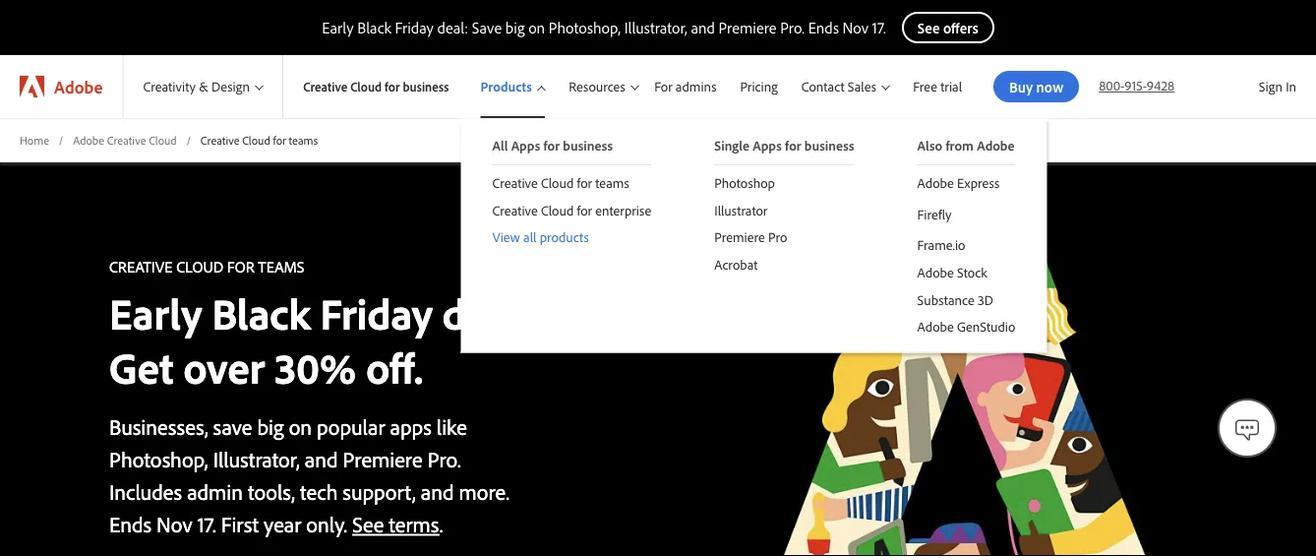 Task type: locate. For each thing, give the bounding box(es) containing it.
17.
[[873, 18, 887, 37], [197, 510, 216, 538]]

apps for all
[[511, 137, 541, 154]]

adobe right from
[[977, 137, 1015, 154]]

on left popular
[[289, 413, 312, 440]]

terms
[[389, 510, 440, 538]]

17. up sales
[[873, 18, 887, 37]]

support,
[[343, 478, 416, 505]]

illustrator, up the tools,
[[213, 445, 300, 473]]

creative cloud for teams up creative cloud for enterprise
[[493, 174, 630, 191]]

pro. for early black friday deal: save big on photoshop, illustrator, and premiere pro. ends nov 17.
[[781, 18, 805, 37]]

and up .
[[421, 478, 454, 505]]

creative cloud for teams
[[201, 132, 318, 147], [493, 174, 630, 191]]

ends down includes
[[109, 510, 152, 538]]

premiere down illustrator
[[715, 229, 766, 246]]

0 vertical spatial premiere
[[719, 18, 777, 37]]

free
[[914, 78, 938, 95]]

premiere inside 'businesses, save big on popular apps like photoshop, illustrator, and premiere pro. includes admin tools, tech support, and more. ends nov 17. first year only.'
[[343, 445, 423, 473]]

and for admin
[[305, 445, 338, 473]]

nov down includes
[[157, 510, 192, 538]]

1 vertical spatial black
[[212, 286, 311, 340]]

apps right all
[[511, 137, 541, 154]]

0 vertical spatial photoshop,
[[549, 18, 621, 37]]

1 vertical spatial premiere
[[715, 229, 766, 246]]

photoshop,
[[549, 18, 621, 37], [109, 445, 208, 473]]

photoshop, up resources popup button
[[549, 18, 621, 37]]

and up admins in the right of the page
[[691, 18, 715, 37]]

view all products link
[[461, 224, 683, 251]]

0 vertical spatial creative cloud for teams
[[201, 132, 318, 147]]

0 horizontal spatial business
[[403, 78, 449, 94]]

adobe express link
[[886, 165, 1048, 196]]

only.
[[306, 510, 348, 538]]

ends up contact
[[809, 18, 839, 37]]

1 vertical spatial and
[[305, 445, 338, 473]]

adobe
[[54, 75, 103, 97], [73, 132, 104, 147], [977, 137, 1015, 154], [918, 174, 954, 191], [918, 264, 954, 281], [918, 318, 954, 335]]

nov inside 'businesses, save big on popular apps like photoshop, illustrator, and premiere pro. includes admin tools, tech support, and more. ends nov 17. first year only.'
[[157, 510, 192, 538]]

early down creative
[[109, 286, 202, 340]]

apps for single
[[753, 137, 782, 154]]

pro. up contact
[[781, 18, 805, 37]]

adobe creative cloud
[[73, 132, 177, 147]]

early inside creative cloud for teams early black friday deal. get over 30% off.
[[109, 286, 202, 340]]

1 horizontal spatial business
[[563, 137, 613, 154]]

1 horizontal spatial photoshop,
[[549, 18, 621, 37]]

photoshop, inside 'businesses, save big on popular apps like photoshop, illustrator, and premiere pro. includes admin tools, tech support, and more. ends nov 17. first year only.'
[[109, 445, 208, 473]]

creative for creative cloud for enterprise link
[[493, 201, 538, 219]]

creative down all
[[493, 174, 538, 191]]

2 vertical spatial premiere
[[343, 445, 423, 473]]

0 horizontal spatial black
[[212, 286, 311, 340]]

business up creative cloud for teams link
[[563, 137, 613, 154]]

adobe for adobe express
[[918, 174, 954, 191]]

1 horizontal spatial pro.
[[781, 18, 805, 37]]

tech
[[300, 478, 338, 505]]

2 horizontal spatial and
[[691, 18, 715, 37]]

adobe for adobe stock
[[918, 264, 954, 281]]

creative down design
[[201, 132, 240, 147]]

admin
[[187, 478, 243, 505]]

1 vertical spatial illustrator,
[[213, 445, 300, 473]]

0 horizontal spatial and
[[305, 445, 338, 473]]

big
[[506, 18, 525, 37], [257, 413, 284, 440]]

black down teams on the top left of page
[[212, 286, 311, 340]]

2 apps from the left
[[753, 137, 782, 154]]

substance 3d link
[[886, 286, 1048, 313]]

creative for creative cloud for teams link
[[493, 174, 538, 191]]

0 vertical spatial on
[[529, 18, 545, 37]]

teams
[[258, 257, 304, 276]]

0 horizontal spatial apps
[[511, 137, 541, 154]]

early up creative cloud for business "link"
[[322, 18, 354, 37]]

photoshop, for deal:
[[549, 18, 621, 37]]

business down deal:
[[403, 78, 449, 94]]

all
[[524, 229, 537, 246]]

resources button
[[549, 55, 643, 118]]

1 vertical spatial big
[[257, 413, 284, 440]]

pro. down like
[[428, 445, 461, 473]]

0 horizontal spatial nov
[[157, 510, 192, 538]]

and up tech
[[305, 445, 338, 473]]

0 vertical spatial pro.
[[781, 18, 805, 37]]

adobe down substance
[[918, 318, 954, 335]]

1 apps from the left
[[511, 137, 541, 154]]

includes
[[109, 478, 182, 505]]

cloud for creative cloud for enterprise link
[[541, 201, 574, 219]]

1 horizontal spatial apps
[[753, 137, 782, 154]]

creative up view
[[493, 201, 538, 219]]

0 vertical spatial friday
[[395, 18, 434, 37]]

cloud
[[351, 78, 382, 94], [149, 132, 177, 147], [242, 132, 270, 147], [541, 174, 574, 191], [541, 201, 574, 219]]

0 vertical spatial illustrator,
[[625, 18, 688, 37]]

0 horizontal spatial ends
[[109, 510, 152, 538]]

cloud for creative cloud for teams link
[[541, 174, 574, 191]]

1 vertical spatial friday
[[320, 286, 433, 340]]

all apps for business
[[493, 137, 613, 154]]

illustrator, up for
[[625, 18, 688, 37]]

nov
[[843, 18, 869, 37], [157, 510, 192, 538]]

home
[[20, 132, 49, 147]]

apps right single
[[753, 137, 782, 154]]

illustrator, for save
[[625, 18, 688, 37]]

early
[[322, 18, 354, 37], [109, 286, 202, 340]]

1 vertical spatial 17.
[[197, 510, 216, 538]]

creative cloud for teams early black friday deal. get over 30% off.
[[109, 257, 540, 394]]

off.
[[366, 340, 423, 394]]

black up creative cloud for business
[[358, 18, 392, 37]]

pro. inside 'businesses, save big on popular apps like photoshop, illustrator, and premiere pro. includes admin tools, tech support, and more. ends nov 17. first year only.'
[[428, 445, 461, 473]]

1 vertical spatial photoshop,
[[109, 445, 208, 473]]

creative
[[109, 257, 173, 276]]

view
[[493, 229, 520, 246]]

friday
[[395, 18, 434, 37], [320, 286, 433, 340]]

1 horizontal spatial illustrator,
[[625, 18, 688, 37]]

1 vertical spatial pro.
[[428, 445, 461, 473]]

1 vertical spatial nov
[[157, 510, 192, 538]]

1 vertical spatial ends
[[109, 510, 152, 538]]

premiere up 'support,'
[[343, 445, 423, 473]]

adobe right 'home' at top
[[73, 132, 104, 147]]

0 horizontal spatial big
[[257, 413, 284, 440]]

1 horizontal spatial creative cloud for teams
[[493, 174, 630, 191]]

premiere pro
[[715, 229, 788, 246]]

business up the photoshop link in the top of the page
[[805, 137, 855, 154]]

0 vertical spatial and
[[691, 18, 715, 37]]

genstudio
[[958, 318, 1016, 335]]

and
[[691, 18, 715, 37], [305, 445, 338, 473], [421, 478, 454, 505]]

0 horizontal spatial on
[[289, 413, 312, 440]]

big inside 'businesses, save big on popular apps like photoshop, illustrator, and premiere pro. includes admin tools, tech support, and more. ends nov 17. first year only.'
[[257, 413, 284, 440]]

0 horizontal spatial 17.
[[197, 510, 216, 538]]

adobe link
[[0, 55, 122, 118]]

1 horizontal spatial nov
[[843, 18, 869, 37]]

17. left first
[[197, 510, 216, 538]]

creative cloud for enterprise
[[493, 201, 652, 219]]

.
[[440, 510, 443, 538]]

express
[[958, 174, 1000, 191]]

illustrator, inside 'businesses, save big on popular apps like photoshop, illustrator, and premiere pro. includes admin tools, tech support, and more. ends nov 17. first year only.'
[[213, 445, 300, 473]]

0 horizontal spatial teams
[[289, 132, 318, 147]]

early black friday deal: save big on photoshop, illustrator, and premiere pro. ends nov 17.
[[322, 18, 887, 37]]

adobe for adobe
[[54, 75, 103, 97]]

0 horizontal spatial photoshop,
[[109, 445, 208, 473]]

0 vertical spatial 17.
[[873, 18, 887, 37]]

teams down creative cloud for business "link"
[[289, 132, 318, 147]]

on right save
[[529, 18, 545, 37]]

1 horizontal spatial 17.
[[873, 18, 887, 37]]

photoshop link
[[683, 165, 886, 196]]

1 horizontal spatial big
[[506, 18, 525, 37]]

915-
[[1125, 77, 1147, 94]]

0 vertical spatial ends
[[809, 18, 839, 37]]

photoshop, down businesses,
[[109, 445, 208, 473]]

apps
[[511, 137, 541, 154], [753, 137, 782, 154]]

1 vertical spatial on
[[289, 413, 312, 440]]

frame.io link
[[886, 228, 1048, 259]]

0 horizontal spatial pro.
[[428, 445, 461, 473]]

on
[[529, 18, 545, 37], [289, 413, 312, 440]]

adobe up adobe creative cloud at the left top of page
[[54, 75, 103, 97]]

1 vertical spatial early
[[109, 286, 202, 340]]

acrobat link
[[683, 251, 886, 278]]

creative cloud for teams link
[[461, 165, 683, 196]]

enterprise
[[596, 201, 652, 219]]

sign in button
[[1256, 70, 1301, 103]]

nov up sales
[[843, 18, 869, 37]]

business inside "link"
[[403, 78, 449, 94]]

from
[[946, 137, 974, 154]]

premiere up pricing
[[719, 18, 777, 37]]

black
[[358, 18, 392, 37], [212, 286, 311, 340]]

1 horizontal spatial on
[[529, 18, 545, 37]]

1 horizontal spatial and
[[421, 478, 454, 505]]

year
[[264, 510, 301, 538]]

1 horizontal spatial teams
[[596, 174, 630, 191]]

0 horizontal spatial early
[[109, 286, 202, 340]]

creative cloud for teams down design
[[201, 132, 318, 147]]

for inside "link"
[[385, 78, 400, 94]]

see terms link
[[353, 510, 440, 538]]

1 horizontal spatial early
[[322, 18, 354, 37]]

illustrator, for popular
[[213, 445, 300, 473]]

like
[[437, 413, 467, 440]]

creativity & design button
[[123, 55, 283, 118]]

pro
[[769, 229, 788, 246]]

see terms .
[[353, 510, 443, 538]]

teams up enterprise
[[596, 174, 630, 191]]

adobe up firefly
[[918, 174, 954, 191]]

for
[[385, 78, 400, 94], [273, 132, 286, 147], [544, 137, 560, 154], [785, 137, 802, 154], [577, 174, 593, 191], [577, 201, 593, 219]]

substance
[[918, 291, 975, 308]]

cloud inside "link"
[[351, 78, 382, 94]]

all
[[493, 137, 508, 154]]

creative inside "link"
[[303, 78, 348, 94]]

0 horizontal spatial illustrator,
[[213, 445, 300, 473]]

save
[[213, 413, 252, 440]]

2 horizontal spatial business
[[805, 137, 855, 154]]

creative right design
[[303, 78, 348, 94]]

1 horizontal spatial black
[[358, 18, 392, 37]]

adobe down the frame.io
[[918, 264, 954, 281]]



Task type: describe. For each thing, give the bounding box(es) containing it.
popular
[[317, 413, 385, 440]]

for
[[655, 78, 673, 95]]

creative cloud for enterprise link
[[461, 196, 683, 224]]

on inside 'businesses, save big on popular apps like photoshop, illustrator, and premiere pro. includes admin tools, tech support, and more. ends nov 17. first year only.'
[[289, 413, 312, 440]]

0 vertical spatial nov
[[843, 18, 869, 37]]

premiere inside "link"
[[715, 229, 766, 246]]

contact sales
[[802, 78, 877, 95]]

view all products
[[493, 229, 589, 246]]

0 horizontal spatial creative cloud for teams
[[201, 132, 318, 147]]

for admins
[[655, 78, 717, 95]]

business for single apps for business
[[805, 137, 855, 154]]

substance 3d
[[918, 291, 994, 308]]

black inside creative cloud for teams early black friday deal. get over 30% off.
[[212, 286, 311, 340]]

creativity & design
[[143, 78, 250, 95]]

businesses, save big on popular apps like photoshop, illustrator, and premiere pro. includes admin tools, tech support, and more. ends nov 17. first year only.
[[109, 413, 510, 538]]

resources
[[569, 78, 626, 95]]

1 vertical spatial teams
[[596, 174, 630, 191]]

creative cloud for business
[[303, 78, 449, 94]]

800-915-9428
[[1100, 77, 1175, 94]]

design
[[212, 78, 250, 95]]

cloud for creative cloud for business "link"
[[351, 78, 382, 94]]

contact
[[802, 78, 845, 95]]

0 vertical spatial teams
[[289, 132, 318, 147]]

illustrator
[[715, 201, 768, 219]]

0 vertical spatial black
[[358, 18, 392, 37]]

cloud
[[176, 257, 224, 276]]

adobe for adobe creative cloud
[[73, 132, 104, 147]]

creative for creative cloud for business "link"
[[303, 78, 348, 94]]

also from adobe
[[918, 137, 1015, 154]]

business for creative cloud for business
[[403, 78, 449, 94]]

sign
[[1260, 78, 1283, 95]]

also
[[918, 137, 943, 154]]

creativity
[[143, 78, 196, 95]]

home link
[[20, 132, 49, 148]]

free trial
[[914, 78, 963, 95]]

17. inside 'businesses, save big on popular apps like photoshop, illustrator, and premiere pro. includes admin tools, tech support, and more. ends nov 17. first year only.'
[[197, 510, 216, 538]]

deal:
[[438, 18, 468, 37]]

firefly
[[918, 205, 952, 223]]

trial
[[941, 78, 963, 95]]

acrobat
[[715, 256, 758, 273]]

adobe genstudio link
[[886, 313, 1048, 340]]

stock
[[958, 264, 988, 281]]

deal.
[[443, 286, 530, 340]]

business for all apps for business
[[563, 137, 613, 154]]

creative cloud for business link
[[284, 55, 461, 118]]

single apps for business
[[715, 137, 855, 154]]

products button
[[461, 55, 549, 118]]

products
[[481, 78, 532, 95]]

get
[[109, 340, 174, 394]]

800-
[[1100, 77, 1125, 94]]

frame.io
[[918, 236, 966, 254]]

friday inside creative cloud for teams early black friday deal. get over 30% off.
[[320, 286, 433, 340]]

firefly link
[[886, 196, 1048, 228]]

adobe for adobe genstudio
[[918, 318, 954, 335]]

0 vertical spatial big
[[506, 18, 525, 37]]

free trial link
[[902, 55, 974, 118]]

ends inside 'businesses, save big on popular apps like photoshop, illustrator, and premiere pro. includes admin tools, tech support, and more. ends nov 17. first year only.'
[[109, 510, 152, 538]]

admins
[[676, 78, 717, 95]]

photoshop
[[715, 174, 776, 191]]

tools,
[[248, 478, 295, 505]]

1 horizontal spatial ends
[[809, 18, 839, 37]]

businesses,
[[109, 413, 208, 440]]

creative down 'creativity'
[[107, 132, 146, 147]]

9428
[[1147, 77, 1175, 94]]

single
[[715, 137, 750, 154]]

adobe stock
[[918, 264, 988, 281]]

products
[[540, 229, 589, 246]]

30%
[[275, 340, 356, 394]]

apps
[[390, 413, 432, 440]]

more.
[[459, 478, 510, 505]]

adobe express
[[918, 174, 1000, 191]]

pro. for businesses, save big on popular apps like photoshop, illustrator, and premiere pro. includes admin tools, tech support, and more. ends nov 17. first year only.
[[428, 445, 461, 473]]

adobe creative cloud link
[[73, 132, 177, 148]]

and for nov
[[691, 18, 715, 37]]

pricing
[[741, 78, 778, 95]]

see
[[353, 510, 384, 538]]

&
[[199, 78, 208, 95]]

1 vertical spatial creative cloud for teams
[[493, 174, 630, 191]]

in
[[1287, 78, 1297, 95]]

for admins link
[[643, 55, 729, 118]]

3d
[[978, 291, 994, 308]]

premiere for businesses, save big on popular apps like photoshop, illustrator, and premiere pro. includes admin tools, tech support, and more. ends nov 17. first year only.
[[343, 445, 423, 473]]

for
[[227, 257, 255, 276]]

2 vertical spatial and
[[421, 478, 454, 505]]

over
[[183, 340, 265, 394]]

800-915-9428 link
[[1100, 77, 1175, 94]]

0 vertical spatial early
[[322, 18, 354, 37]]

first
[[221, 510, 259, 538]]

sales
[[848, 78, 877, 95]]

adobe stock link
[[886, 259, 1048, 286]]

illustrator link
[[683, 196, 886, 224]]

contact sales button
[[790, 55, 902, 118]]

premiere for early black friday deal: save big on photoshop, illustrator, and premiere pro. ends nov 17.
[[719, 18, 777, 37]]

save
[[472, 18, 502, 37]]

adobe genstudio
[[918, 318, 1016, 335]]

photoshop, for on
[[109, 445, 208, 473]]



Task type: vqa. For each thing, say whether or not it's contained in the screenshot.
Life.
no



